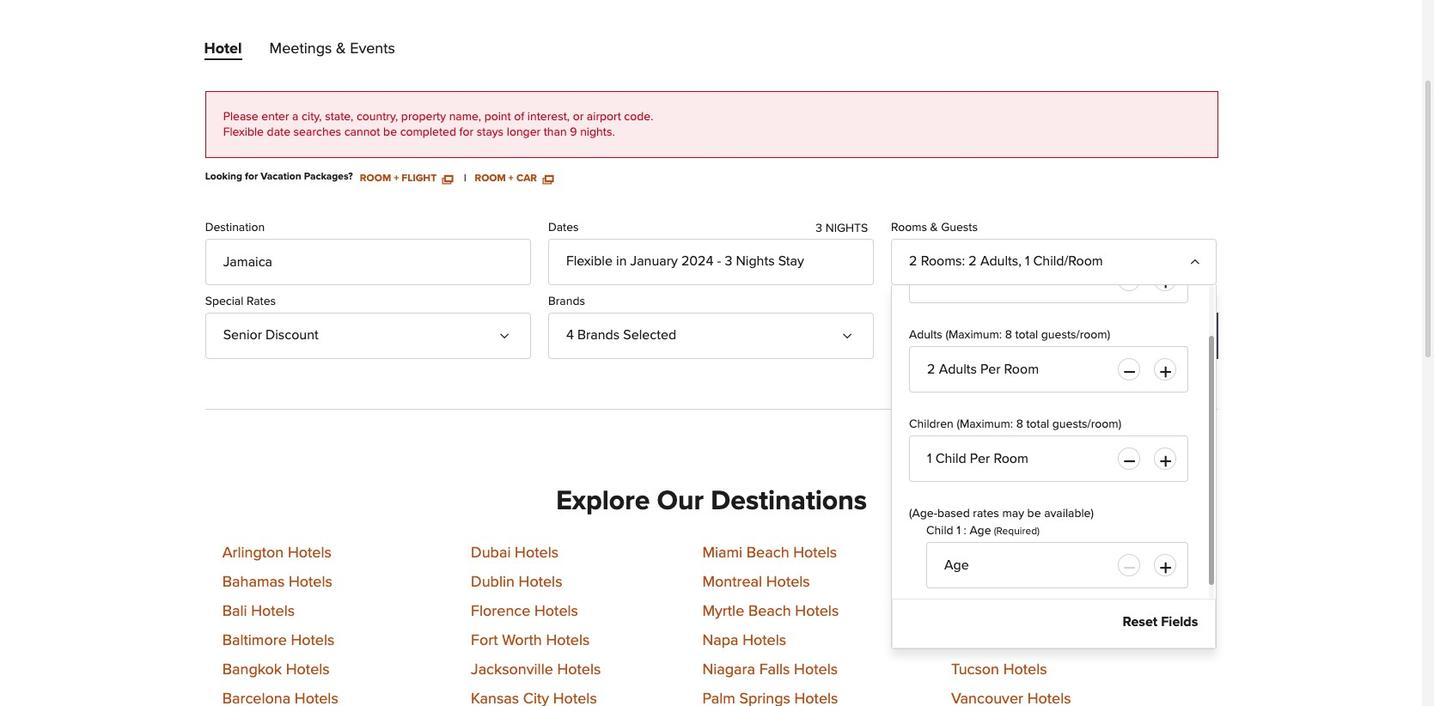 Task type: vqa. For each thing, say whether or not it's contained in the screenshot.


Task type: describe. For each thing, give the bounding box(es) containing it.
: for rooms
[[962, 254, 966, 268]]

looking
[[205, 172, 242, 182]]

0 vertical spatial brands
[[548, 296, 585, 308]]

use points / awards
[[919, 333, 1024, 345]]

interest,
[[528, 111, 570, 123]]

selected
[[623, 328, 677, 342]]

discount
[[266, 328, 319, 342]]

fort worth hotels link
[[471, 634, 590, 649]]

dubai hotels
[[471, 546, 559, 562]]

find hotels button
[[1064, 313, 1218, 359]]

date
[[267, 126, 291, 138]]

0 vertical spatial rooms
[[891, 222, 928, 234]]

sydney hotels link
[[951, 575, 1050, 591]]

8 for adults
[[1005, 329, 1012, 341]]

1 vertical spatial for
[[245, 172, 258, 182]]

bangkok hotels
[[222, 663, 330, 679]]

senior discount
[[223, 328, 319, 342]]

falls
[[760, 663, 790, 679]]

hotels for arlington hotels
[[288, 546, 332, 562]]

florence hotels
[[471, 605, 578, 620]]

may
[[1003, 508, 1025, 520]]

nights
[[736, 254, 775, 268]]

niagara falls hotels
[[703, 663, 838, 679]]

2024
[[682, 254, 714, 268]]

dublin hotels link
[[471, 575, 563, 591]]

january
[[631, 254, 678, 268]]

airport
[[587, 111, 621, 123]]

hotels for bali hotels
[[251, 605, 295, 620]]

toronto
[[951, 634, 1003, 649]]

miami beach hotels link
[[703, 546, 837, 562]]

myrtle beach hotels
[[703, 605, 839, 620]]

adults (maximum: 8 total guests/room)
[[910, 329, 1111, 341]]

1 2 from the left
[[910, 254, 918, 268]]

myrtle
[[703, 605, 745, 620]]

,
[[1019, 254, 1022, 268]]

hotels for toronto hotels
[[1007, 634, 1051, 649]]

flight
[[402, 174, 437, 184]]

meetings & events link
[[270, 41, 395, 64]]

montreal hotels link
[[703, 575, 810, 591]]

south padre island hotels
[[951, 546, 1126, 562]]

4 brands selected
[[566, 328, 677, 342]]

please
[[223, 111, 258, 123]]

(age-
[[910, 508, 938, 520]]

available)
[[1045, 508, 1094, 520]]

(maximum: for adults
[[946, 329, 1002, 341]]

a
[[292, 111, 299, 123]]

1 vertical spatial 3
[[725, 254, 733, 268]]

rooms & guests
[[891, 222, 978, 234]]

hotel
[[204, 41, 242, 57]]

(required)
[[994, 527, 1040, 537]]

sydney
[[951, 575, 1002, 591]]

montreal hotels
[[703, 575, 810, 591]]

looking for vacation packages?
[[205, 172, 353, 182]]

find hotels
[[1102, 327, 1181, 344]]

points
[[943, 333, 975, 345]]

beach for myrtle
[[749, 605, 791, 620]]

0 horizontal spatial 1
[[957, 525, 961, 537]]

trigger image for rooms & guests
[[1189, 250, 1203, 264]]

total for children (maximum: 8 total guests/room)
[[1027, 419, 1050, 431]]

hotels for jacksonville hotels
[[557, 663, 601, 679]]

reset
[[1123, 615, 1158, 629]]

nights.
[[580, 126, 615, 138]]

2 rooms : 2 adults , 1 child/room
[[910, 254, 1103, 268]]

completed
[[400, 126, 456, 138]]

events
[[350, 41, 395, 57]]

special rates
[[205, 296, 276, 308]]

hotels down montreal hotels link
[[795, 605, 839, 620]]

niagara falls hotels link
[[703, 663, 838, 679]]

tucson hotels link
[[951, 663, 1047, 679]]

use
[[919, 333, 940, 345]]

+ for flight
[[394, 174, 399, 184]]

find
[[1102, 327, 1130, 344]]

padre
[[995, 546, 1035, 562]]

hotels for napa hotels
[[743, 634, 787, 649]]

hotels for sydney hotels
[[1006, 575, 1050, 591]]

bali hotels
[[222, 605, 295, 620]]

car
[[517, 174, 537, 184]]

montreal
[[703, 575, 763, 591]]

bali
[[222, 605, 247, 620]]

florence hotels link
[[471, 605, 578, 620]]

myrtle beach hotels link
[[703, 605, 839, 620]]

trigger image for special rates
[[503, 324, 517, 338]]

code.
[[624, 111, 654, 123]]

0 vertical spatial 3
[[816, 223, 823, 235]]

hotels for find hotels
[[1134, 327, 1181, 344]]

enter
[[262, 111, 289, 123]]

hotels for florence hotels
[[535, 605, 578, 620]]

be inside 'please enter a city, state, country, property name, point of interest, or airport code. flexible date searches cannot be completed for stays longer than 9 nights.'
[[383, 126, 397, 138]]

baltimore hotels link
[[222, 634, 335, 649]]

beach for miami
[[747, 546, 790, 562]]

napa
[[703, 634, 739, 649]]

toronto hotels link
[[951, 634, 1051, 649]]

room + car
[[475, 174, 540, 184]]

explore
[[556, 488, 650, 516]]

8 for children
[[1017, 419, 1024, 431]]

age
[[970, 525, 992, 537]]

1 horizontal spatial be
[[1028, 508, 1041, 520]]

guests/room) for children (maximum: 8 total guests/room)
[[1053, 419, 1122, 431]]

1 vertical spatial brands
[[578, 328, 620, 342]]

miami beach hotels
[[703, 546, 837, 562]]

explore our destinations
[[556, 488, 867, 516]]

room + flight
[[360, 174, 439, 184]]



Task type: locate. For each thing, give the bounding box(es) containing it.
1 horizontal spatial 8
[[1017, 419, 1024, 431]]

hotels inside button
[[1134, 327, 1181, 344]]

dubai
[[471, 546, 511, 562]]

senior
[[223, 328, 262, 342]]

tucson hotels
[[951, 663, 1047, 679]]

1 horizontal spatial 1
[[1025, 254, 1030, 268]]

3
[[816, 223, 823, 235], [725, 254, 733, 268]]

hotels right find
[[1134, 327, 1181, 344]]

&
[[336, 41, 346, 57], [931, 222, 938, 234]]

bahamas hotels link
[[222, 575, 333, 591]]

hotels right falls
[[794, 663, 838, 679]]

hotels up fort worth hotels
[[535, 605, 578, 620]]

searches
[[294, 126, 341, 138]]

in
[[616, 254, 627, 268]]

hotels for montreal hotels
[[767, 575, 810, 591]]

:
[[962, 254, 966, 268], [964, 525, 967, 537]]

1 vertical spatial (maximum:
[[957, 419, 1014, 431]]

hotels up bangkok hotels link on the bottom of page
[[291, 634, 335, 649]]

child
[[927, 525, 954, 537]]

0 horizontal spatial &
[[336, 41, 346, 57]]

3 right -
[[725, 254, 733, 268]]

& left events
[[336, 41, 346, 57]]

hotels up dublin hotels
[[515, 546, 559, 562]]

for inside 'please enter a city, state, country, property name, point of interest, or airport code. flexible date searches cannot be completed for stays longer than 9 nights.'
[[460, 126, 474, 138]]

0 horizontal spatial for
[[245, 172, 258, 182]]

1 horizontal spatial &
[[931, 222, 938, 234]]

1 vertical spatial :
[[964, 525, 967, 537]]

florence
[[471, 605, 531, 620]]

0 vertical spatial total
[[1016, 329, 1039, 341]]

napa hotels
[[703, 634, 787, 649]]

hotels down fort worth hotels
[[557, 663, 601, 679]]

Destination text field
[[205, 239, 531, 285]]

beach
[[747, 546, 790, 562], [749, 605, 791, 620]]

hotel link
[[204, 41, 242, 64]]

awards
[[985, 333, 1024, 345]]

hotels up "jacksonville hotels"
[[546, 634, 590, 649]]

room for room + car
[[475, 174, 506, 184]]

worth
[[502, 634, 542, 649]]

rooms left guests
[[891, 222, 928, 234]]

be
[[383, 126, 397, 138], [1028, 508, 1041, 520]]

0 horizontal spatial adults
[[910, 329, 943, 341]]

0 horizontal spatial flexible
[[223, 126, 264, 138]]

cannot
[[344, 126, 380, 138]]

/
[[978, 333, 982, 345]]

napa hotels link
[[703, 634, 787, 649]]

guests
[[941, 222, 978, 234]]

& for rooms
[[931, 222, 938, 234]]

room + flight link
[[360, 172, 453, 184]]

bangkok
[[222, 663, 282, 679]]

children
[[910, 419, 954, 431]]

flexible down please
[[223, 126, 264, 138]]

1 horizontal spatial adults
[[981, 254, 1019, 268]]

for right looking
[[245, 172, 258, 182]]

0 horizontal spatial +
[[394, 174, 399, 184]]

bangkok hotels link
[[222, 663, 330, 679]]

0 horizontal spatial 2
[[910, 254, 918, 268]]

hotels for dublin hotels
[[519, 575, 563, 591]]

trigger image inside senior discount link
[[503, 324, 517, 338]]

1 horizontal spatial for
[[460, 126, 474, 138]]

meetings
[[270, 41, 332, 57]]

rooms down rooms & guests
[[921, 254, 962, 268]]

name,
[[449, 111, 481, 123]]

hotels
[[1134, 327, 1181, 344], [288, 546, 332, 562], [515, 546, 559, 562], [794, 546, 837, 562], [1083, 546, 1126, 562], [289, 575, 333, 591], [519, 575, 563, 591], [767, 575, 810, 591], [1006, 575, 1050, 591], [251, 605, 295, 620], [535, 605, 578, 620], [795, 605, 839, 620], [291, 634, 335, 649], [546, 634, 590, 649], [743, 634, 787, 649], [1007, 634, 1051, 649], [286, 663, 330, 679], [557, 663, 601, 679], [794, 663, 838, 679], [1004, 663, 1047, 679]]

hotels for bangkok hotels
[[286, 663, 330, 679]]

hotels for tucson hotels
[[1004, 663, 1047, 679]]

hotels up florence hotels
[[519, 575, 563, 591]]

|
[[464, 174, 466, 184]]

& for meetings
[[336, 41, 346, 57]]

be down country,
[[383, 126, 397, 138]]

based
[[938, 508, 970, 520]]

0 horizontal spatial room
[[360, 174, 391, 184]]

dates
[[548, 222, 579, 234]]

rooms
[[891, 222, 928, 234], [921, 254, 962, 268]]

children (maximum: 8 total guests/room)
[[910, 419, 1122, 431]]

3 nights
[[816, 223, 868, 235]]

jacksonville
[[471, 663, 553, 679]]

fort
[[471, 634, 498, 649]]

island
[[1039, 546, 1079, 562]]

None text field
[[910, 436, 1189, 482], [927, 542, 1189, 589], [910, 436, 1189, 482], [927, 542, 1189, 589]]

0 vertical spatial &
[[336, 41, 346, 57]]

brands up 4
[[548, 296, 585, 308]]

rates
[[247, 296, 276, 308]]

1 right ,
[[1025, 254, 1030, 268]]

1 down based
[[957, 525, 961, 537]]

please enter a city, state, country, property name, point of interest, or airport code. flexible date searches cannot be completed for stays longer than 9 nights.
[[223, 111, 654, 138]]

0 horizontal spatial trigger image
[[503, 324, 517, 338]]

hotels for baltimore hotels
[[291, 634, 335, 649]]

arlington hotels
[[222, 546, 332, 562]]

1 vertical spatial &
[[931, 222, 938, 234]]

room right |
[[475, 174, 506, 184]]

: for 1
[[964, 525, 967, 537]]

hotels right "island"
[[1083, 546, 1126, 562]]

hotels down destinations in the bottom of the page
[[794, 546, 837, 562]]

country,
[[357, 111, 398, 123]]

0 vertical spatial 8
[[1005, 329, 1012, 341]]

meetings & events
[[270, 41, 395, 57]]

trigger image
[[1189, 250, 1203, 264], [503, 324, 517, 338]]

: left age
[[964, 525, 967, 537]]

1 horizontal spatial flexible
[[566, 254, 613, 268]]

2 down guests
[[969, 254, 977, 268]]

trigger image
[[846, 324, 860, 338]]

total for adults (maximum: 8 total guests/room)
[[1016, 329, 1039, 341]]

2 room from the left
[[475, 174, 506, 184]]

2
[[910, 254, 918, 268], [969, 254, 977, 268]]

child/room
[[1034, 254, 1103, 268]]

stay
[[779, 254, 804, 268]]

flexible in january 2024 - 3 nights stay
[[566, 254, 804, 268]]

0 vertical spatial (maximum:
[[946, 329, 1002, 341]]

hotels up niagara falls hotels "link"
[[743, 634, 787, 649]]

1 vertical spatial adults
[[910, 329, 943, 341]]

bali hotels link
[[222, 605, 295, 620]]

0 vertical spatial be
[[383, 126, 397, 138]]

south padre island hotels link
[[951, 546, 1126, 562]]

or
[[573, 111, 584, 123]]

+
[[394, 174, 399, 184], [509, 174, 514, 184]]

nights
[[826, 223, 868, 235]]

0 vertical spatial for
[[460, 126, 474, 138]]

longer
[[507, 126, 541, 138]]

hotels down south padre island hotels
[[1006, 575, 1050, 591]]

0 vertical spatial guests/room)
[[1042, 329, 1111, 341]]

0 horizontal spatial 3
[[725, 254, 733, 268]]

child 1 : age (required)
[[927, 525, 1040, 537]]

1 room from the left
[[360, 174, 391, 184]]

1 horizontal spatial 2
[[969, 254, 977, 268]]

None text field
[[910, 346, 1189, 393]]

3 left nights
[[816, 223, 823, 235]]

-
[[717, 254, 722, 268]]

hotels for bahamas hotels
[[289, 575, 333, 591]]

jacksonville hotels
[[471, 663, 601, 679]]

(maximum: for children
[[957, 419, 1014, 431]]

reset fields link
[[1123, 615, 1199, 629]]

1 horizontal spatial +
[[509, 174, 514, 184]]

0 horizontal spatial be
[[383, 126, 397, 138]]

dublin
[[471, 575, 515, 591]]

hotels down "baltimore hotels" "link"
[[286, 663, 330, 679]]

1 horizontal spatial room
[[475, 174, 506, 184]]

be right may
[[1028, 508, 1041, 520]]

special
[[205, 296, 244, 308]]

opens in a new browser window. image
[[543, 174, 553, 184]]

room for room + flight
[[360, 174, 391, 184]]

room left flight
[[360, 174, 391, 184]]

fort worth hotels
[[471, 634, 590, 649]]

0 vertical spatial beach
[[747, 546, 790, 562]]

: down guests
[[962, 254, 966, 268]]

guests/room) for adults (maximum: 8 total guests/room)
[[1042, 329, 1111, 341]]

2 down rooms & guests
[[910, 254, 918, 268]]

2 2 from the left
[[969, 254, 977, 268]]

tucson
[[951, 663, 1000, 679]]

for
[[460, 126, 474, 138], [245, 172, 258, 182]]

sydney hotels
[[951, 575, 1050, 591]]

flexible
[[223, 126, 264, 138], [566, 254, 613, 268]]

flexible left in
[[566, 254, 613, 268]]

beach up montreal hotels link
[[747, 546, 790, 562]]

flexible inside 'please enter a city, state, country, property name, point of interest, or airport code. flexible date searches cannot be completed for stays longer than 9 nights.'
[[223, 126, 264, 138]]

1 vertical spatial 8
[[1017, 419, 1024, 431]]

south
[[951, 546, 991, 562]]

9
[[570, 126, 577, 138]]

brands right 4
[[578, 328, 620, 342]]

0 vertical spatial flexible
[[223, 126, 264, 138]]

0 vertical spatial adults
[[981, 254, 1019, 268]]

+ for car
[[509, 174, 514, 184]]

hotels up bahamas hotels on the bottom of page
[[288, 546, 332, 562]]

1 vertical spatial trigger image
[[503, 324, 517, 338]]

hotels up myrtle beach hotels
[[767, 575, 810, 591]]

0 vertical spatial trigger image
[[1189, 250, 1203, 264]]

beach down montreal hotels link
[[749, 605, 791, 620]]

1 vertical spatial flexible
[[566, 254, 613, 268]]

adults left points
[[910, 329, 943, 341]]

0 horizontal spatial 8
[[1005, 329, 1012, 341]]

niagara
[[703, 663, 756, 679]]

rates
[[973, 508, 1000, 520]]

hotels down arlington hotels
[[289, 575, 333, 591]]

0 vertical spatial 1
[[1025, 254, 1030, 268]]

hotels down bahamas hotels on the bottom of page
[[251, 605, 295, 620]]

brands
[[548, 296, 585, 308], [578, 328, 620, 342]]

adults
[[981, 254, 1019, 268], [910, 329, 943, 341]]

hotels up tucson hotels
[[1007, 634, 1051, 649]]

1 vertical spatial be
[[1028, 508, 1041, 520]]

1 vertical spatial 1
[[957, 525, 961, 537]]

1 horizontal spatial 3
[[816, 223, 823, 235]]

1 vertical spatial beach
[[749, 605, 791, 620]]

0 vertical spatial :
[[962, 254, 966, 268]]

1 vertical spatial rooms
[[921, 254, 962, 268]]

hotels down toronto hotels link
[[1004, 663, 1047, 679]]

2 + from the left
[[509, 174, 514, 184]]

bahamas hotels
[[222, 575, 333, 591]]

1 + from the left
[[394, 174, 399, 184]]

1 vertical spatial guests/room)
[[1053, 419, 1122, 431]]

hotels for dubai hotels
[[515, 546, 559, 562]]

arlington hotels link
[[222, 546, 332, 562]]

1 horizontal spatial trigger image
[[1189, 250, 1203, 264]]

opens in a new browser window. image
[[443, 174, 453, 184]]

& left guests
[[931, 222, 938, 234]]

+ left flight
[[394, 174, 399, 184]]

bahamas
[[222, 575, 285, 591]]

+ left car
[[509, 174, 514, 184]]

for down name,
[[460, 126, 474, 138]]

adults left child/room
[[981, 254, 1019, 268]]

room + car link
[[475, 172, 553, 184]]

1 vertical spatial total
[[1027, 419, 1050, 431]]



